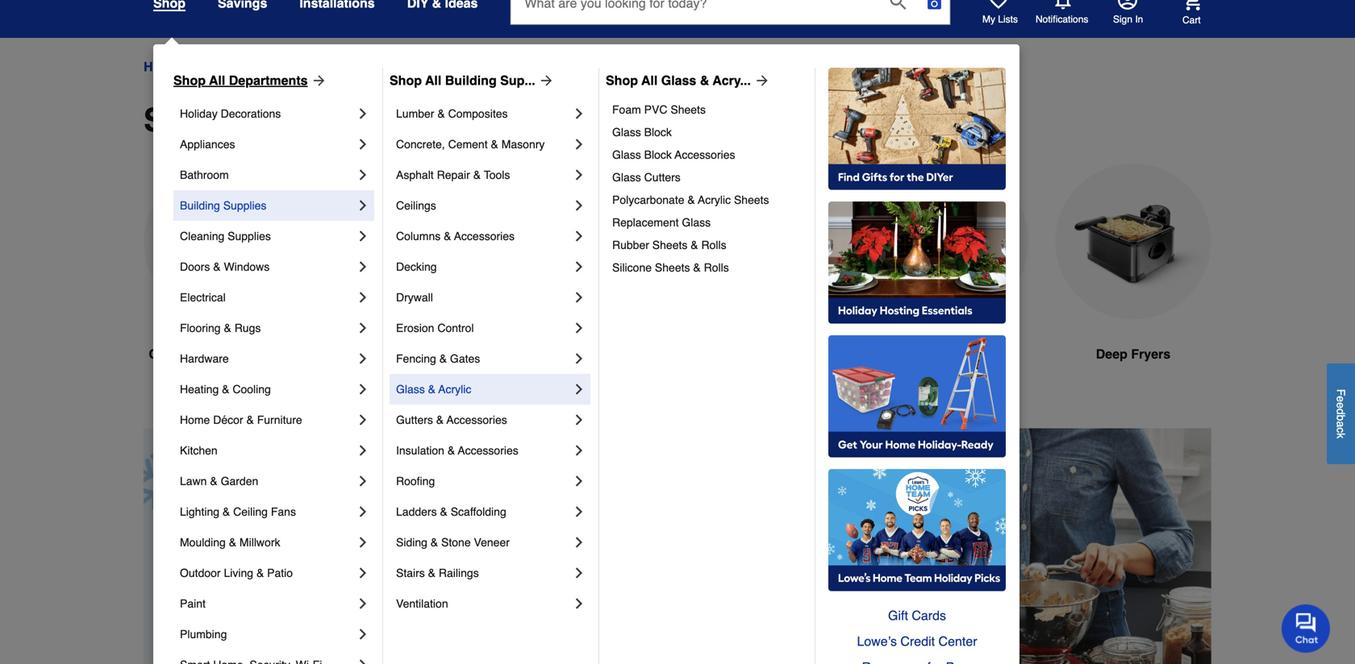 Task type: describe. For each thing, give the bounding box(es) containing it.
cutters
[[644, 171, 681, 184]]

holiday decorations
[[180, 107, 281, 120]]

& inside flooring & rugs link
[[224, 322, 231, 335]]

2 e from the top
[[1335, 402, 1348, 409]]

chevron right image for insulation & accessories
[[571, 443, 587, 459]]

chevron right image for decking
[[571, 259, 587, 275]]

railings
[[439, 567, 479, 580]]

paint
[[180, 598, 206, 611]]

building inside building supplies link
[[180, 199, 220, 212]]

polycarbonate & acrylic sheets
[[612, 194, 769, 207]]

in
[[1135, 14, 1143, 25]]

glass for glass block accessories
[[612, 148, 641, 161]]

glass cutters
[[612, 171, 681, 184]]

arrow right image inside shop all glass & acry... link
[[751, 73, 770, 89]]

asphalt
[[396, 169, 434, 182]]

rubber
[[612, 239, 649, 252]]

stairs & railings
[[396, 567, 479, 580]]

1 e from the top
[[1335, 396, 1348, 402]]

ice
[[399, 347, 417, 362]]

a
[[1335, 421, 1348, 428]]

& inside insulation & accessories link
[[448, 445, 455, 457]]

chevron right image for holiday decorations
[[355, 106, 371, 122]]

decking link
[[396, 252, 571, 282]]

chevron right image for lighting & ceiling fans
[[355, 504, 371, 520]]

countertop microwaves link
[[144, 164, 300, 403]]

roofing
[[396, 475, 435, 488]]

chevron right image for ceilings
[[571, 198, 587, 214]]

building supplies link
[[180, 190, 355, 221]]

acry...
[[713, 73, 751, 88]]

stairs & railings link
[[396, 558, 571, 589]]

& inside concrete, cement & masonry link
[[491, 138, 498, 151]]

a silver-colored new air portable ice maker. image
[[326, 164, 482, 320]]

& inside "lawn & garden" link
[[210, 475, 218, 488]]

chevron right image for asphalt repair & tools
[[571, 167, 587, 183]]

fencing & gates link
[[396, 344, 571, 374]]

gift cards link
[[829, 603, 1006, 629]]

silicone sheets & rolls link
[[612, 257, 804, 279]]

glass for glass block
[[612, 126, 641, 139]]

insulation & accessories link
[[396, 436, 571, 466]]

deep
[[1096, 347, 1128, 362]]

& inside shop all glass & acry... link
[[700, 73, 709, 88]]

shop all building sup...
[[390, 73, 535, 88]]

appliances up the holiday decorations
[[194, 59, 262, 74]]

columns & accessories
[[396, 230, 515, 243]]

portable ice makers
[[344, 347, 465, 362]]

chevron right image for doors & windows
[[355, 259, 371, 275]]

small appliances link
[[277, 57, 375, 77]]

moulding & millwork link
[[180, 528, 355, 558]]

microwaves
[[222, 347, 295, 362]]

appliances down small appliances link
[[238, 102, 410, 139]]

home décor & furniture link
[[180, 405, 355, 436]]

veneer
[[474, 536, 510, 549]]

my lists link
[[983, 0, 1018, 26]]

& inside outdoor living & patio link
[[256, 567, 264, 580]]

glass block accessories link
[[612, 144, 804, 166]]

columns & accessories link
[[396, 221, 571, 252]]

sheets down shop all glass & acry... link
[[671, 103, 706, 116]]

pvc
[[644, 103, 668, 116]]

& inside columns & accessories link
[[444, 230, 451, 243]]

sign in button
[[1113, 0, 1143, 26]]

chevron right image for building supplies
[[355, 198, 371, 214]]

columns
[[396, 230, 441, 243]]

silicone
[[612, 261, 652, 274]]

building supplies
[[180, 199, 267, 212]]

chevron right image for stairs & railings
[[571, 566, 587, 582]]

arrow right image for shop all departments
[[308, 73, 327, 89]]

1 vertical spatial arrow right image
[[1182, 562, 1198, 578]]

stairs
[[396, 567, 425, 580]]

acrylic for glass
[[438, 383, 471, 396]]

gift
[[888, 609, 908, 624]]

patio
[[267, 567, 293, 580]]

chevron right image for electrical
[[355, 290, 371, 306]]

sheets up the replacement glass link
[[734, 194, 769, 207]]

home for home
[[144, 59, 179, 74]]

gift cards
[[888, 609, 946, 624]]

chevron right image for fencing & gates
[[571, 351, 587, 367]]

chevron right image for paint
[[355, 596, 371, 612]]

chevron right image for moulding & millwork
[[355, 535, 371, 551]]

notifications
[[1036, 14, 1089, 25]]

chevron right image for outdoor living & patio
[[355, 566, 371, 582]]

k
[[1335, 433, 1348, 439]]

polycarbonate & acrylic sheets link
[[612, 189, 804, 211]]

lumber & composites link
[[396, 98, 571, 129]]

deep fryers
[[1096, 347, 1171, 362]]

roofing link
[[396, 466, 571, 497]]

makers
[[420, 347, 465, 362]]

& inside fencing & gates link
[[439, 353, 447, 365]]

chevron right image for kitchen
[[355, 443, 371, 459]]

toaster ovens
[[542, 347, 631, 362]]

moulding
[[180, 536, 226, 549]]

a gray and stainless steel ninja air fryer. image
[[691, 164, 847, 320]]

a chefman stainless steel deep fryer. image
[[1055, 164, 1212, 320]]

cleaning
[[180, 230, 224, 243]]

f
[[1335, 389, 1348, 396]]

portable ice makers link
[[326, 164, 482, 403]]

chevron right image for plumbing
[[355, 627, 371, 643]]

masonry
[[502, 138, 545, 151]]

shop for shop all departments
[[173, 73, 206, 88]]

outdoor living & patio link
[[180, 558, 355, 589]]

erosion control link
[[396, 313, 571, 344]]

lighting
[[180, 506, 219, 519]]

& inside home décor & furniture link
[[246, 414, 254, 427]]

holiday hosting essentials. image
[[829, 202, 1006, 324]]

ladders
[[396, 506, 437, 519]]

shop all glass & acry... link
[[606, 71, 770, 90]]

& inside rubber sheets & rolls "link"
[[691, 239, 698, 252]]

gutters & accessories link
[[396, 405, 571, 436]]

0 vertical spatial appliances link
[[194, 57, 262, 77]]

a black and stainless steel countertop microwave. image
[[144, 164, 300, 320]]

shop all building sup... link
[[390, 71, 555, 90]]

a stainless steel toaster oven. image
[[508, 164, 665, 320]]

plumbing link
[[180, 620, 355, 650]]

chevron right image for concrete, cement & masonry
[[571, 136, 587, 152]]

decking
[[396, 261, 437, 273]]

ventilation link
[[396, 589, 571, 620]]

kitchen
[[180, 445, 218, 457]]

asphalt repair & tools link
[[396, 160, 571, 190]]

& inside the heating & cooling link
[[222, 383, 230, 396]]

& inside stairs & railings link
[[428, 567, 436, 580]]

fencing & gates
[[396, 353, 480, 365]]

flooring & rugs link
[[180, 313, 355, 344]]

sign
[[1113, 14, 1133, 25]]

rolls for rubber sheets & rolls
[[701, 239, 727, 252]]

accessories for glass block accessories
[[675, 148, 735, 161]]

plumbing
[[180, 628, 227, 641]]

& inside polycarbonate & acrylic sheets link
[[688, 194, 695, 207]]

gutters
[[396, 414, 433, 427]]

arrow right image for shop all building sup...
[[535, 73, 555, 89]]

chevron right image for gutters & accessories
[[571, 412, 587, 428]]

1 vertical spatial small appliances
[[144, 102, 410, 139]]

composites
[[448, 107, 508, 120]]



Task type: locate. For each thing, give the bounding box(es) containing it.
chevron right image for glass & acrylic
[[571, 382, 587, 398]]

accessories down glass & acrylic link
[[447, 414, 507, 427]]

chevron right image for drywall
[[571, 290, 587, 306]]

chevron right image for bathroom
[[355, 167, 371, 183]]

accessories up the decking link
[[454, 230, 515, 243]]

concrete, cement & masonry
[[396, 138, 545, 151]]

furniture
[[257, 414, 302, 427]]

holiday
[[180, 107, 218, 120]]

& inside "lighting & ceiling fans" link
[[223, 506, 230, 519]]

& right 'gutters'
[[436, 414, 444, 427]]

chevron right image for appliances
[[355, 136, 371, 152]]

heating
[[180, 383, 219, 396]]

home
[[144, 59, 179, 74], [180, 414, 210, 427]]

chevron right image for erosion control
[[571, 320, 587, 336]]

block down foam pvc sheets
[[644, 126, 672, 139]]

1 shop from the left
[[173, 73, 206, 88]]

drywall
[[396, 291, 433, 304]]

supplies inside building supplies link
[[223, 199, 267, 212]]

countertop
[[149, 347, 218, 362]]

sheets inside "link"
[[653, 239, 688, 252]]

bathroom
[[180, 169, 229, 182]]

glass for glass cutters
[[612, 171, 641, 184]]

all up pvc
[[641, 73, 658, 88]]

appliances link up the holiday decorations
[[194, 57, 262, 77]]

& right doors
[[213, 261, 221, 273]]

shop all departments link
[[173, 71, 327, 90]]

2 shop from the left
[[390, 73, 422, 88]]

1 all from the left
[[209, 73, 225, 88]]

arrow right image inside the shop all building sup... link
[[535, 73, 555, 89]]

supplies for building supplies
[[223, 199, 267, 212]]

accessories up glass cutters link
[[675, 148, 735, 161]]

lowe's home improvement lists image
[[989, 0, 1008, 10]]

1 horizontal spatial building
[[445, 73, 497, 88]]

departments
[[229, 73, 308, 88]]

rubber sheets & rolls link
[[612, 234, 804, 257]]

chevron right image for columns & accessories
[[571, 228, 587, 244]]

Search Query text field
[[511, 0, 877, 24]]

home décor & furniture
[[180, 414, 302, 427]]

0 vertical spatial small
[[277, 59, 309, 74]]

shop for shop all glass & acry...
[[606, 73, 638, 88]]

glass for glass & acrylic
[[396, 383, 425, 396]]

1 vertical spatial home
[[180, 414, 210, 427]]

d
[[1335, 409, 1348, 415]]

holiday decorations link
[[180, 98, 355, 129]]

siding
[[396, 536, 428, 549]]

accessories for columns & accessories
[[454, 230, 515, 243]]

bathroom link
[[180, 160, 355, 190]]

lighting & ceiling fans
[[180, 506, 296, 519]]

0 horizontal spatial arrow right image
[[751, 73, 770, 89]]

rolls
[[701, 239, 727, 252], [704, 261, 729, 274]]

accessories down the gutters & accessories link
[[458, 445, 519, 457]]

moulding & millwork
[[180, 536, 280, 549]]

0 horizontal spatial small
[[144, 102, 230, 139]]

replacement glass
[[612, 216, 711, 229]]

glass up polycarbonate
[[612, 171, 641, 184]]

get your home holiday-ready. image
[[829, 336, 1006, 458]]

0 horizontal spatial building
[[180, 199, 220, 212]]

block up cutters
[[644, 148, 672, 161]]

small appliances down departments
[[144, 102, 410, 139]]

1 arrow right image from the left
[[308, 73, 327, 89]]

appliances up bathroom
[[180, 138, 235, 151]]

arrow right image up 'masonry'
[[535, 73, 555, 89]]

small up bathroom
[[144, 102, 230, 139]]

heating & cooling link
[[180, 374, 355, 405]]

glass block
[[612, 126, 672, 139]]

chevron right image for flooring & rugs
[[355, 320, 371, 336]]

chevron right image
[[355, 136, 371, 152], [571, 167, 587, 183], [571, 198, 587, 214], [571, 228, 587, 244], [355, 259, 371, 275], [571, 259, 587, 275], [571, 290, 587, 306], [355, 320, 371, 336], [571, 320, 587, 336], [571, 351, 587, 367], [355, 382, 371, 398], [571, 382, 587, 398], [355, 443, 371, 459], [355, 474, 371, 490], [571, 474, 587, 490], [355, 535, 371, 551], [571, 535, 587, 551], [571, 566, 587, 582], [355, 596, 371, 612], [355, 658, 371, 665]]

advertisement region
[[144, 429, 1212, 665]]

all for glass
[[641, 73, 658, 88]]

small up holiday decorations link
[[277, 59, 309, 74]]

0 horizontal spatial home
[[144, 59, 179, 74]]

1 vertical spatial supplies
[[228, 230, 271, 243]]

2 block from the top
[[644, 148, 672, 161]]

scaffolding
[[451, 506, 506, 519]]

chevron right image for cleaning supplies
[[355, 228, 371, 244]]

camera image
[[927, 0, 943, 11]]

supplies inside the cleaning supplies link
[[228, 230, 271, 243]]

c
[[1335, 428, 1348, 433]]

& left cooling
[[222, 383, 230, 396]]

glass down foam
[[612, 126, 641, 139]]

foam pvc sheets
[[612, 103, 706, 116]]

supplies up windows
[[228, 230, 271, 243]]

1 horizontal spatial shop
[[390, 73, 422, 88]]

rolls down rubber sheets & rolls "link"
[[704, 261, 729, 274]]

accessories for gutters & accessories
[[447, 414, 507, 427]]

& inside lumber & composites link
[[438, 107, 445, 120]]

all for building
[[425, 73, 442, 88]]

3 shop from the left
[[606, 73, 638, 88]]

tools
[[484, 169, 510, 182]]

my lists
[[983, 14, 1018, 25]]

& inside doors & windows link
[[213, 261, 221, 273]]

countertop microwaves
[[149, 347, 295, 362]]

1 horizontal spatial arrow right image
[[1182, 562, 1198, 578]]

& inside silicone sheets & rolls link
[[693, 261, 701, 274]]

chevron right image for lawn & garden
[[355, 474, 371, 490]]

concrete,
[[396, 138, 445, 151]]

& left the gates
[[439, 353, 447, 365]]

ventilation
[[396, 598, 448, 611]]

building inside the shop all building sup... link
[[445, 73, 497, 88]]

sup...
[[500, 73, 535, 88]]

& right 'columns'
[[444, 230, 451, 243]]

& left ceiling
[[223, 506, 230, 519]]

acrylic for polycarbonate
[[698, 194, 731, 207]]

shop all glass & acry...
[[606, 73, 751, 88]]

1 vertical spatial block
[[644, 148, 672, 161]]

repair
[[437, 169, 470, 182]]

block
[[644, 126, 672, 139], [644, 148, 672, 161]]

fans
[[271, 506, 296, 519]]

chevron right image
[[355, 106, 371, 122], [571, 106, 587, 122], [571, 136, 587, 152], [355, 167, 371, 183], [355, 198, 371, 214], [355, 228, 371, 244], [355, 290, 371, 306], [355, 351, 371, 367], [355, 412, 371, 428], [571, 412, 587, 428], [571, 443, 587, 459], [355, 504, 371, 520], [571, 504, 587, 520], [355, 566, 371, 582], [571, 596, 587, 612], [355, 627, 371, 643]]

1 vertical spatial acrylic
[[438, 383, 471, 396]]

shop inside the shop all building sup... link
[[390, 73, 422, 88]]

& right stairs
[[428, 567, 436, 580]]

shop for shop all building sup...
[[390, 73, 422, 88]]

0 horizontal spatial all
[[209, 73, 225, 88]]

all inside shop all departments link
[[209, 73, 225, 88]]

lumber & composites
[[396, 107, 508, 120]]

cement
[[448, 138, 488, 151]]

acrylic down glass cutters link
[[698, 194, 731, 207]]

0 vertical spatial rolls
[[701, 239, 727, 252]]

shop inside shop all glass & acry... link
[[606, 73, 638, 88]]

lawn & garden link
[[180, 466, 355, 497]]

acrylic up gutters & accessories
[[438, 383, 471, 396]]

& down "fencing & gates"
[[428, 383, 436, 396]]

stone
[[441, 536, 471, 549]]

acrylic
[[698, 194, 731, 207], [438, 383, 471, 396]]

chevron right image for roofing
[[571, 474, 587, 490]]

deep fryers link
[[1055, 164, 1212, 403]]

credit
[[901, 635, 935, 649]]

shop up holiday
[[173, 73, 206, 88]]

1 vertical spatial small
[[144, 102, 230, 139]]

1 horizontal spatial all
[[425, 73, 442, 88]]

building
[[445, 73, 497, 88], [180, 199, 220, 212]]

lowe's home team holiday picks. image
[[829, 470, 1006, 592]]

0 vertical spatial home
[[144, 59, 179, 74]]

find gifts for the diyer. image
[[829, 68, 1006, 190]]

glass cutters link
[[612, 166, 804, 189]]

& inside ladders & scaffolding link
[[440, 506, 448, 519]]

glass down the glass block
[[612, 148, 641, 161]]

electrical link
[[180, 282, 355, 313]]

& left 'tools'
[[473, 169, 481, 182]]

supplies up 'cleaning supplies'
[[223, 199, 267, 212]]

rolls down the replacement glass link
[[701, 239, 727, 252]]

0 vertical spatial block
[[644, 126, 672, 139]]

0 horizontal spatial acrylic
[[438, 383, 471, 396]]

0 vertical spatial acrylic
[[698, 194, 731, 207]]

hardware link
[[180, 344, 355, 374]]

shop up foam
[[606, 73, 638, 88]]

arrow right image
[[308, 73, 327, 89], [535, 73, 555, 89]]

chat invite button image
[[1282, 604, 1331, 654]]

chevron right image for lumber & composites
[[571, 106, 587, 122]]

& up silicone sheets & rolls link
[[691, 239, 698, 252]]

chevron right image for siding & stone veneer
[[571, 535, 587, 551]]

& right décor at bottom left
[[246, 414, 254, 427]]

a gray ninja blender. image
[[873, 164, 1029, 320]]

& down rubber sheets & rolls "link"
[[693, 261, 701, 274]]

appliances
[[194, 59, 262, 74], [312, 59, 375, 74], [238, 102, 410, 139], [180, 138, 235, 151]]

all inside the shop all building sup... link
[[425, 73, 442, 88]]

2 all from the left
[[425, 73, 442, 88]]

accessories for insulation & accessories
[[458, 445, 519, 457]]

all up the holiday decorations
[[209, 73, 225, 88]]

portable
[[344, 347, 395, 362]]

all up lumber
[[425, 73, 442, 88]]

paint link
[[180, 589, 355, 620]]

0 vertical spatial small appliances
[[277, 59, 375, 74]]

None search field
[[510, 0, 951, 40]]

3 all from the left
[[641, 73, 658, 88]]

sheets down rubber sheets & rolls
[[655, 261, 690, 274]]

2 horizontal spatial all
[[641, 73, 658, 88]]

arrow right image
[[751, 73, 770, 89], [1182, 562, 1198, 578]]

shop up lumber
[[390, 73, 422, 88]]

0 horizontal spatial shop
[[173, 73, 206, 88]]

e up the b at the right bottom of page
[[1335, 402, 1348, 409]]

rolls inside silicone sheets & rolls link
[[704, 261, 729, 274]]

0 vertical spatial building
[[445, 73, 497, 88]]

chevron right image for heating & cooling
[[355, 382, 371, 398]]

& inside 'asphalt repair & tools' link
[[473, 169, 481, 182]]

chevron right image for ladders & scaffolding
[[571, 504, 587, 520]]

e up d
[[1335, 396, 1348, 402]]

arrow right image up holiday decorations link
[[308, 73, 327, 89]]

siding & stone veneer link
[[396, 528, 571, 558]]

1 horizontal spatial small
[[277, 59, 309, 74]]

flooring & rugs
[[180, 322, 261, 335]]

accessories
[[675, 148, 735, 161], [454, 230, 515, 243], [447, 414, 507, 427], [458, 445, 519, 457]]

& inside the gutters & accessories link
[[436, 414, 444, 427]]

1 block from the top
[[644, 126, 672, 139]]

chevron right image for home décor & furniture
[[355, 412, 371, 428]]

1 vertical spatial appliances link
[[180, 129, 355, 160]]

replacement
[[612, 216, 679, 229]]

shop inside shop all departments link
[[173, 73, 206, 88]]

2 arrow right image from the left
[[535, 73, 555, 89]]

0 vertical spatial supplies
[[223, 199, 267, 212]]

& right ladders
[[440, 506, 448, 519]]

ceilings
[[396, 199, 436, 212]]

block for glass block
[[644, 126, 672, 139]]

shop
[[173, 73, 206, 88], [390, 73, 422, 88], [606, 73, 638, 88]]

0 vertical spatial arrow right image
[[751, 73, 770, 89]]

& right lumber
[[438, 107, 445, 120]]

asphalt repair & tools
[[396, 169, 510, 182]]

rolls inside rubber sheets & rolls "link"
[[701, 239, 727, 252]]

& left stone
[[431, 536, 438, 549]]

f e e d b a c k
[[1335, 389, 1348, 439]]

appliances right departments
[[312, 59, 375, 74]]

1 vertical spatial building
[[180, 199, 220, 212]]

block for glass block accessories
[[644, 148, 672, 161]]

e
[[1335, 396, 1348, 402], [1335, 402, 1348, 409]]

siding & stone veneer
[[396, 536, 510, 549]]

small appliances up holiday decorations link
[[277, 59, 375, 74]]

& inside glass & acrylic link
[[428, 383, 436, 396]]

cooling
[[233, 383, 271, 396]]

building up cleaning
[[180, 199, 220, 212]]

search image
[[890, 0, 906, 10]]

& left the acry... at the right of the page
[[700, 73, 709, 88]]

chevron right image for hardware
[[355, 351, 371, 367]]

1 horizontal spatial acrylic
[[698, 194, 731, 207]]

arrow right image inside shop all departments link
[[308, 73, 327, 89]]

supplies
[[223, 199, 267, 212], [228, 230, 271, 243]]

glass up 'gutters'
[[396, 383, 425, 396]]

lowe's home improvement notification center image
[[1054, 0, 1073, 10]]

erosion control
[[396, 322, 474, 335]]

& inside 'siding & stone veneer' link
[[431, 536, 438, 549]]

1 horizontal spatial arrow right image
[[535, 73, 555, 89]]

& right lawn
[[210, 475, 218, 488]]

all inside shop all glass & acry... link
[[641, 73, 658, 88]]

sheets up silicone sheets & rolls
[[653, 239, 688, 252]]

lowe's home improvement cart image
[[1183, 0, 1202, 10]]

1 horizontal spatial home
[[180, 414, 210, 427]]

lowe's home improvement account image
[[1118, 0, 1138, 10]]

toaster ovens link
[[508, 164, 665, 403]]

appliances link down decorations
[[180, 129, 355, 160]]

cleaning supplies
[[180, 230, 271, 243]]

foam
[[612, 103, 641, 116]]

& down gutters & accessories
[[448, 445, 455, 457]]

cart
[[1183, 14, 1201, 26]]

2 horizontal spatial shop
[[606, 73, 638, 88]]

supplies for cleaning supplies
[[228, 230, 271, 243]]

silicone sheets & rolls
[[612, 261, 729, 274]]

all for departments
[[209, 73, 225, 88]]

& up the replacement glass link
[[688, 194, 695, 207]]

sign in
[[1113, 14, 1143, 25]]

blenders
[[924, 347, 979, 362]]

electrical
[[180, 291, 226, 304]]

& right cement
[[491, 138, 498, 151]]

& inside moulding & millwork link
[[229, 536, 236, 549]]

glass up foam pvc sheets
[[661, 73, 696, 88]]

insulation
[[396, 445, 444, 457]]

home for home décor & furniture
[[180, 414, 210, 427]]

chevron right image for ventilation
[[571, 596, 587, 612]]

hardware
[[180, 353, 229, 365]]

& left millwork
[[229, 536, 236, 549]]

ladders & scaffolding link
[[396, 497, 571, 528]]

glass down polycarbonate & acrylic sheets
[[682, 216, 711, 229]]

all
[[209, 73, 225, 88], [425, 73, 442, 88], [641, 73, 658, 88]]

doors & windows
[[180, 261, 270, 273]]

& left "rugs"
[[224, 322, 231, 335]]

& left patio
[[256, 567, 264, 580]]

1 vertical spatial rolls
[[704, 261, 729, 274]]

building up composites
[[445, 73, 497, 88]]

0 horizontal spatial arrow right image
[[308, 73, 327, 89]]

windows
[[224, 261, 270, 273]]

gutters & accessories
[[396, 414, 507, 427]]

rolls for silicone sheets & rolls
[[704, 261, 729, 274]]



Task type: vqa. For each thing, say whether or not it's contained in the screenshot.
Insulation
yes



